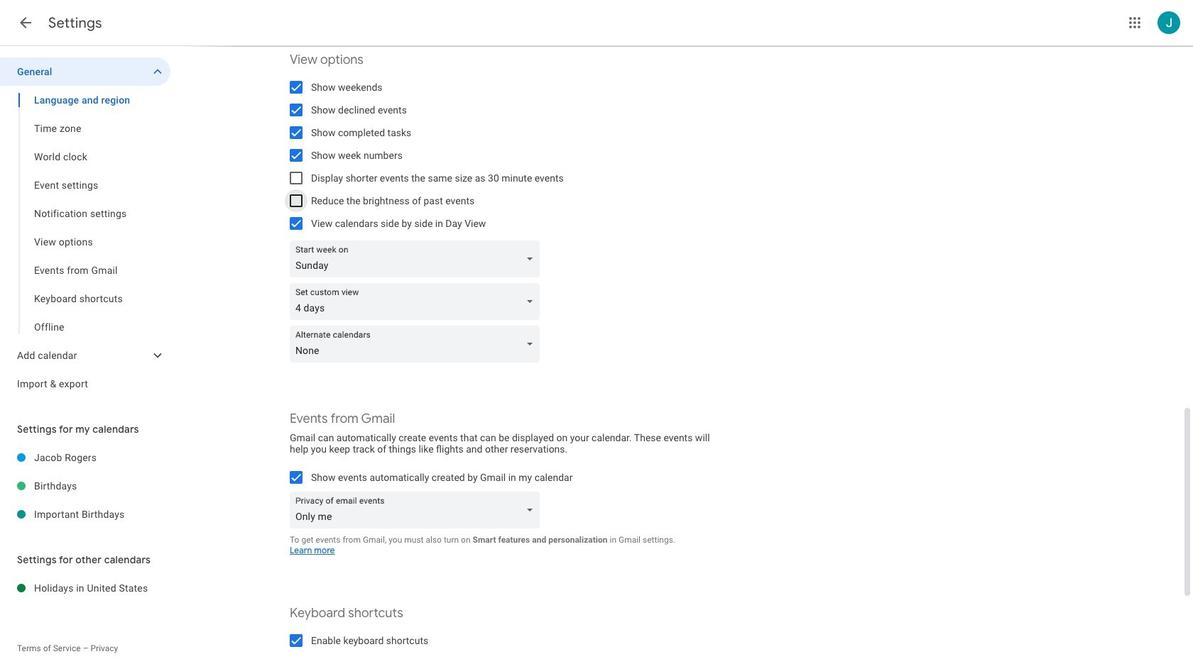 Task type: describe. For each thing, give the bounding box(es) containing it.
holidays in united states tree item
[[0, 575, 170, 603]]

birthdays tree item
[[0, 472, 170, 501]]

go back image
[[17, 14, 34, 31]]

jacob rogers tree item
[[0, 444, 170, 472]]



Task type: locate. For each thing, give the bounding box(es) containing it.
heading
[[48, 14, 102, 32]]

None field
[[290, 241, 546, 278], [290, 283, 546, 320], [290, 326, 546, 363], [290, 492, 546, 529], [290, 241, 546, 278], [290, 283, 546, 320], [290, 326, 546, 363], [290, 492, 546, 529]]

important birthdays tree item
[[0, 501, 170, 529]]

1 tree from the top
[[0, 58, 170, 398]]

2 tree from the top
[[0, 444, 170, 529]]

1 vertical spatial tree
[[0, 444, 170, 529]]

tree
[[0, 58, 170, 398], [0, 444, 170, 529]]

group
[[0, 86, 170, 342]]

0 vertical spatial tree
[[0, 58, 170, 398]]

general tree item
[[0, 58, 170, 86]]



Task type: vqa. For each thing, say whether or not it's contained in the screenshot.
tree
yes



